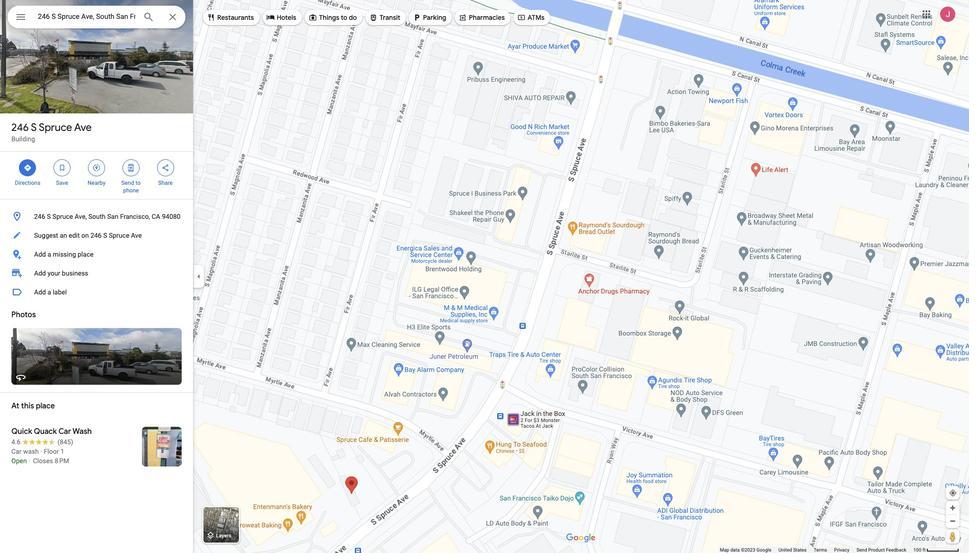 Task type: vqa. For each thing, say whether or not it's contained in the screenshot.


Task type: describe. For each thing, give the bounding box(es) containing it.
100 ft button
[[914, 548, 960, 554]]

transit
[[380, 13, 401, 22]]

collapse side panel image
[[194, 272, 204, 282]]

246 s spruce ave, south san francisco, ca 94080
[[34, 213, 181, 221]]


[[58, 163, 66, 173]]

 hotels
[[266, 12, 296, 23]]

car inside car wash · floor 1 open ⋅ closes 8 pm
[[11, 448, 22, 456]]

1
[[61, 448, 64, 456]]

terms
[[814, 548, 828, 554]]


[[23, 163, 32, 173]]

save
[[56, 180, 68, 187]]

south
[[88, 213, 106, 221]]


[[369, 12, 378, 23]]


[[413, 12, 421, 23]]

none field inside 246 s spruce ave, south san francisco, ca 94080 'field'
[[38, 11, 135, 22]]

phone
[[123, 188, 139, 194]]

footer inside google maps element
[[720, 548, 914, 554]]

add for add a label
[[34, 289, 46, 296]]

246 for ave
[[11, 121, 29, 134]]

suggest an edit on 246 s spruce ave
[[34, 232, 142, 240]]

layers
[[216, 534, 231, 540]]

©2023
[[741, 548, 756, 554]]


[[15, 10, 27, 24]]

 search field
[[8, 6, 186, 30]]

united states
[[779, 548, 807, 554]]

ft
[[923, 548, 926, 554]]

(845)
[[57, 439, 73, 446]]

add your business
[[34, 270, 88, 277]]

feedback
[[887, 548, 907, 554]]

quick
[[11, 428, 32, 437]]

things
[[319, 13, 340, 22]]

at
[[11, 402, 19, 411]]

share
[[158, 180, 173, 187]]

suggest
[[34, 232, 58, 240]]

united
[[779, 548, 793, 554]]


[[161, 163, 170, 173]]

francisco,
[[120, 213, 150, 221]]

 restaurants
[[207, 12, 254, 23]]

send product feedback button
[[857, 548, 907, 554]]

add a missing place button
[[0, 245, 193, 264]]

restaurants
[[217, 13, 254, 22]]

wash
[[23, 448, 39, 456]]

quick quack car wash
[[11, 428, 92, 437]]

add for add your business
[[34, 270, 46, 277]]

label
[[53, 289, 67, 296]]

ave inside button
[[131, 232, 142, 240]]

100
[[914, 548, 922, 554]]

246 for ave,
[[34, 213, 45, 221]]

8 pm
[[55, 458, 69, 465]]

·
[[40, 448, 42, 456]]

 atms
[[517, 12, 545, 23]]

spruce for ave,
[[52, 213, 73, 221]]

wash
[[73, 428, 92, 437]]

edit
[[69, 232, 80, 240]]

 pharmacies
[[459, 12, 505, 23]]

map
[[720, 548, 730, 554]]

 button
[[8, 6, 34, 30]]

car wash · floor 1 open ⋅ closes 8 pm
[[11, 448, 69, 465]]

place inside button
[[78, 251, 94, 259]]


[[207, 12, 215, 23]]

246 S Spruce Ave, South San Francisco, CA 94080 field
[[8, 6, 186, 28]]

google
[[757, 548, 772, 554]]

94080
[[162, 213, 181, 221]]

to inside send to phone
[[136, 180, 141, 187]]

photos
[[11, 311, 36, 320]]

s inside suggest an edit on 246 s spruce ave button
[[103, 232, 107, 240]]

 parking
[[413, 12, 446, 23]]

privacy
[[835, 548, 850, 554]]

map data ©2023 google
[[720, 548, 772, 554]]

ave inside 246 s spruce ave building
[[74, 121, 92, 134]]

add for add a missing place
[[34, 251, 46, 259]]


[[266, 12, 275, 23]]

on
[[81, 232, 89, 240]]

terms button
[[814, 548, 828, 554]]

a for missing
[[48, 251, 51, 259]]


[[92, 163, 101, 173]]


[[309, 12, 317, 23]]

s for ave,
[[47, 213, 51, 221]]

100 ft
[[914, 548, 926, 554]]

building
[[11, 135, 35, 143]]



Task type: locate. For each thing, give the bounding box(es) containing it.
1 add from the top
[[34, 251, 46, 259]]

s up building
[[31, 121, 37, 134]]


[[127, 163, 135, 173]]

0 vertical spatial send
[[121, 180, 134, 187]]

product
[[869, 548, 885, 554]]

a inside add a label button
[[48, 289, 51, 296]]

add a label
[[34, 289, 67, 296]]

1 vertical spatial s
[[47, 213, 51, 221]]

246 s spruce ave, south san francisco, ca 94080 button
[[0, 207, 193, 226]]

parking
[[423, 13, 446, 22]]

states
[[794, 548, 807, 554]]

add left your
[[34, 270, 46, 277]]

ave
[[74, 121, 92, 134], [131, 232, 142, 240]]

s down 246 s spruce ave, south san francisco, ca 94080
[[103, 232, 107, 240]]

0 horizontal spatial ave
[[74, 121, 92, 134]]

add
[[34, 251, 46, 259], [34, 270, 46, 277], [34, 289, 46, 296]]

ca
[[152, 213, 160, 221]]

1 horizontal spatial 246
[[34, 213, 45, 221]]

2 horizontal spatial s
[[103, 232, 107, 240]]

0 vertical spatial to
[[341, 13, 348, 22]]

to inside  things to do
[[341, 13, 348, 22]]

zoom in image
[[950, 505, 957, 512]]

s
[[31, 121, 37, 134], [47, 213, 51, 221], [103, 232, 107, 240]]

1 horizontal spatial car
[[58, 428, 71, 437]]

ave,
[[75, 213, 87, 221]]

0 vertical spatial spruce
[[39, 121, 72, 134]]

show your location image
[[949, 490, 958, 498]]

2 horizontal spatial 246
[[90, 232, 102, 240]]

3 add from the top
[[34, 289, 46, 296]]

send up phone
[[121, 180, 134, 187]]

s for ave
[[31, 121, 37, 134]]

0 horizontal spatial s
[[31, 121, 37, 134]]

2 vertical spatial spruce
[[109, 232, 129, 240]]

directions
[[15, 180, 40, 187]]

suggest an edit on 246 s spruce ave button
[[0, 226, 193, 245]]

spruce left ave,
[[52, 213, 73, 221]]

place down 'on'
[[78, 251, 94, 259]]

floor
[[44, 448, 59, 456]]

missing
[[53, 251, 76, 259]]

data
[[731, 548, 740, 554]]

246 s spruce ave building
[[11, 121, 92, 143]]

1 vertical spatial send
[[857, 548, 868, 554]]

send
[[121, 180, 134, 187], [857, 548, 868, 554]]

1 vertical spatial car
[[11, 448, 22, 456]]

spruce inside 246 s spruce ave building
[[39, 121, 72, 134]]

1 a from the top
[[48, 251, 51, 259]]

4.6 stars 845 reviews image
[[11, 438, 73, 447]]

send inside send to phone
[[121, 180, 134, 187]]

0 vertical spatial 246
[[11, 121, 29, 134]]

a for label
[[48, 289, 51, 296]]

246 inside 246 s spruce ave building
[[11, 121, 29, 134]]

0 vertical spatial add
[[34, 251, 46, 259]]

s inside 246 s spruce ave building
[[31, 121, 37, 134]]

⋅
[[28, 458, 31, 465]]

1 vertical spatial to
[[136, 180, 141, 187]]

car
[[58, 428, 71, 437], [11, 448, 22, 456]]

0 horizontal spatial to
[[136, 180, 141, 187]]

246 up building
[[11, 121, 29, 134]]

246 up suggest in the top of the page
[[34, 213, 45, 221]]

2 add from the top
[[34, 270, 46, 277]]

0 vertical spatial ave
[[74, 121, 92, 134]]

do
[[349, 13, 357, 22]]


[[517, 12, 526, 23]]

send product feedback
[[857, 548, 907, 554]]

246 right 'on'
[[90, 232, 102, 240]]

to left do
[[341, 13, 348, 22]]

246
[[11, 121, 29, 134], [34, 213, 45, 221], [90, 232, 102, 240]]

1 vertical spatial spruce
[[52, 213, 73, 221]]

google account: james peterson  
(james.peterson1902@gmail.com) image
[[941, 6, 956, 22]]

2 vertical spatial s
[[103, 232, 107, 240]]

footer containing map data ©2023 google
[[720, 548, 914, 554]]

0 horizontal spatial 246
[[11, 121, 29, 134]]

1 vertical spatial add
[[34, 270, 46, 277]]

1 vertical spatial place
[[36, 402, 55, 411]]

0 horizontal spatial send
[[121, 180, 134, 187]]

open
[[11, 458, 27, 465]]

2 a from the top
[[48, 289, 51, 296]]

nearby
[[88, 180, 106, 187]]

0 vertical spatial a
[[48, 251, 51, 259]]

1 vertical spatial a
[[48, 289, 51, 296]]

closes
[[33, 458, 53, 465]]

None field
[[38, 11, 135, 22]]

quack
[[34, 428, 57, 437]]

1 horizontal spatial ave
[[131, 232, 142, 240]]

0 vertical spatial s
[[31, 121, 37, 134]]

1 horizontal spatial s
[[47, 213, 51, 221]]

a left "missing"
[[48, 251, 51, 259]]

car up (845)
[[58, 428, 71, 437]]

0 vertical spatial place
[[78, 251, 94, 259]]

0 vertical spatial car
[[58, 428, 71, 437]]

s up suggest in the top of the page
[[47, 213, 51, 221]]

united states button
[[779, 548, 807, 554]]

add your business link
[[0, 264, 193, 283]]

google maps element
[[0, 0, 970, 554]]

0 horizontal spatial car
[[11, 448, 22, 456]]

 things to do
[[309, 12, 357, 23]]

footer
[[720, 548, 914, 554]]

spruce for ave
[[39, 121, 72, 134]]

a inside add a missing place button
[[48, 251, 51, 259]]

spruce down san
[[109, 232, 129, 240]]

at this place
[[11, 402, 55, 411]]

place right this
[[36, 402, 55, 411]]

1 horizontal spatial to
[[341, 13, 348, 22]]

to
[[341, 13, 348, 22], [136, 180, 141, 187]]

add down suggest in the top of the page
[[34, 251, 46, 259]]

2 vertical spatial 246
[[90, 232, 102, 240]]

zoom out image
[[950, 518, 957, 526]]

atms
[[528, 13, 545, 22]]


[[459, 12, 467, 23]]

show street view coverage image
[[946, 530, 960, 545]]

actions for 246 s spruce ave region
[[0, 152, 193, 199]]

1 vertical spatial 246
[[34, 213, 45, 221]]

1 horizontal spatial send
[[857, 548, 868, 554]]

san
[[107, 213, 118, 221]]

car down 4.6
[[11, 448, 22, 456]]

send inside button
[[857, 548, 868, 554]]

1 horizontal spatial place
[[78, 251, 94, 259]]

0 horizontal spatial place
[[36, 402, 55, 411]]

add left "label"
[[34, 289, 46, 296]]

hotels
[[277, 13, 296, 22]]

4.6
[[11, 439, 21, 446]]

your
[[48, 270, 60, 277]]

246 s spruce ave main content
[[0, 0, 193, 554]]

an
[[60, 232, 67, 240]]

1 vertical spatial ave
[[131, 232, 142, 240]]

2 vertical spatial add
[[34, 289, 46, 296]]

send for send product feedback
[[857, 548, 868, 554]]

s inside the 246 s spruce ave, south san francisco, ca 94080 button
[[47, 213, 51, 221]]

this
[[21, 402, 34, 411]]

to up phone
[[136, 180, 141, 187]]

business
[[62, 270, 88, 277]]

add a label button
[[0, 283, 193, 302]]

place
[[78, 251, 94, 259], [36, 402, 55, 411]]

a left "label"
[[48, 289, 51, 296]]

spruce up 
[[39, 121, 72, 134]]

add a missing place
[[34, 251, 94, 259]]

a
[[48, 251, 51, 259], [48, 289, 51, 296]]

send left product
[[857, 548, 868, 554]]

send for send to phone
[[121, 180, 134, 187]]

privacy button
[[835, 548, 850, 554]]

send to phone
[[121, 180, 141, 194]]

 transit
[[369, 12, 401, 23]]

pharmacies
[[469, 13, 505, 22]]



